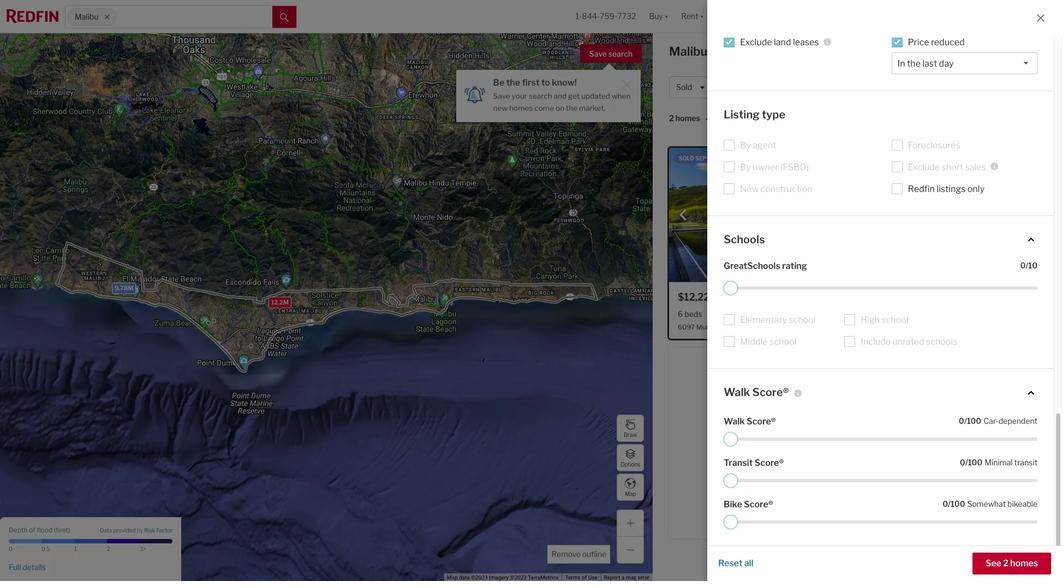 Task type: describe. For each thing, give the bounding box(es) containing it.
full details button
[[9, 563, 46, 573]]

2 for 2
[[107, 546, 110, 553]]

0 horizontal spatial malibu,
[[670, 44, 711, 58]]

short
[[942, 162, 964, 172]]

factor
[[156, 528, 173, 534]]

schools
[[927, 337, 958, 347]]

10 baths
[[901, 310, 931, 319]]

risk factor link
[[144, 528, 173, 535]]

market.
[[580, 104, 606, 112]]

remove outline button
[[548, 546, 611, 564]]

0.5
[[42, 546, 50, 553]]

by for by owner (fsbo)
[[741, 162, 751, 172]]

reset
[[719, 559, 743, 569]]

way,
[[722, 323, 736, 332]]

sold button
[[670, 76, 713, 98]]

/
[[893, 83, 895, 92]]

:
[[730, 114, 732, 123]]

insights
[[958, 48, 991, 58]]

malibu
[[75, 12, 99, 22]]

report a map error
[[604, 575, 650, 581]]

provided
[[113, 528, 136, 534]]

use
[[589, 575, 598, 581]]

0 for bike score®
[[943, 499, 949, 509]]

a
[[622, 575, 625, 581]]

homes inside 2 homes • sort : recommended
[[676, 114, 701, 123]]

6 for 6 beds
[[678, 310, 683, 319]]

last
[[742, 294, 756, 303]]

google image
[[3, 567, 39, 582]]

sales
[[966, 162, 987, 172]]

map for map data ©2023  imagery ©2023 terrametrics
[[447, 575, 458, 581]]

6 baths
[[709, 310, 735, 319]]

price reduced
[[909, 37, 965, 48]]

2023 for sold aug 7, 2023
[[907, 155, 922, 162]]

2 walk score® from the top
[[724, 416, 776, 427]]

2 walk from the top
[[724, 416, 745, 427]]

2 horizontal spatial ca
[[974, 323, 983, 332]]

by agent
[[741, 140, 777, 150]]

bike
[[724, 499, 743, 510]]

13,
[[708, 155, 716, 162]]

terms of use
[[566, 575, 598, 581]]

of for depth
[[29, 526, 35, 534]]

score® for transit
[[755, 458, 784, 468]]

2 horizontal spatial malibu,
[[951, 323, 973, 332]]

price for price reduced
[[909, 37, 930, 48]]

exclude short sales
[[909, 162, 987, 172]]

sold inside button
[[677, 83, 693, 92]]

baths
[[897, 83, 918, 92]]

score® for walk
[[747, 416, 776, 427]]

report a map error link
[[604, 575, 650, 581]]

$12,223,000
[[678, 292, 740, 303]]

photo of 32453 pacific coast hwy, malibu, ca 90265 image
[[862, 148, 1045, 282]]

imagery
[[489, 575, 509, 581]]

new
[[741, 184, 759, 194]]

school for middle school
[[770, 337, 797, 347]]

price inside $12,223,000 last sold price
[[772, 294, 788, 303]]

see 2 homes
[[986, 559, 1039, 569]]

sort
[[714, 114, 730, 123]]

land
[[774, 37, 792, 48]]

dependent
[[999, 416, 1038, 426]]

unrated
[[893, 337, 925, 347]]

6097
[[678, 323, 695, 332]]

$12,223,000 last sold price
[[678, 292, 788, 303]]

house,
[[775, 83, 801, 92]]

0 /100 minimal transit
[[961, 458, 1038, 467]]

school for high school
[[882, 315, 909, 326]]

0 /100 car-dependent
[[960, 416, 1038, 426]]

first
[[522, 78, 540, 88]]

beds
[[873, 83, 891, 92]]

report
[[604, 575, 621, 581]]

construction
[[761, 184, 813, 194]]

family,
[[851, 83, 875, 92]]

1
[[74, 546, 77, 553]]

score® inside walk score® link
[[753, 386, 789, 399]]

city guide link
[[1002, 46, 1046, 60]]

sold for sold sep 13, 2023
[[679, 155, 695, 162]]

greatschools
[[724, 261, 781, 271]]

options
[[621, 461, 641, 468]]

come
[[535, 104, 554, 112]]

walk score® link
[[724, 386, 1038, 401]]

to
[[542, 78, 550, 88]]

1-844-759-7732 link
[[576, 12, 637, 21]]

10
[[901, 310, 910, 319]]

price button
[[718, 76, 764, 98]]

aug
[[889, 155, 901, 162]]

beds for 6 beds
[[685, 310, 703, 319]]

hwy,
[[935, 323, 950, 332]]

map
[[626, 575, 637, 581]]

2 homes • sort : recommended
[[670, 114, 789, 124]]

schools
[[724, 233, 766, 246]]

remove malibu image
[[104, 14, 110, 20]]

0 horizontal spatial the
[[507, 78, 521, 88]]

murphy
[[697, 323, 720, 332]]

bike score®
[[724, 499, 774, 510]]

2 90265 from the left
[[985, 323, 1006, 332]]

reset all button
[[719, 553, 754, 575]]

1 90265 from the left
[[771, 323, 793, 332]]

malibu, ca homes for sale
[[670, 44, 820, 58]]

of for terms
[[582, 575, 587, 581]]

2 ©2023 from the left
[[510, 575, 527, 581]]

save for save your search and get updated when new homes come on the market.
[[494, 92, 510, 100]]

next button image
[[832, 210, 843, 221]]

by owner (fsbo)
[[741, 162, 809, 172]]

all
[[745, 559, 754, 569]]

high
[[861, 315, 880, 326]]

submit search image
[[280, 13, 289, 22]]

(
[[54, 526, 56, 534]]

sale
[[795, 44, 820, 58]]

leases
[[794, 37, 820, 48]]

schools link
[[724, 232, 1038, 247]]

be the first to know! dialog
[[456, 63, 641, 122]]

condo,
[[802, 83, 828, 92]]

when
[[612, 92, 631, 100]]

filters
[[975, 83, 996, 92]]

include
[[861, 337, 891, 347]]

photo of 6097 murphy way, malibu, ca 90265 image
[[670, 148, 852, 282]]

acres
[[813, 310, 833, 319]]

1 horizontal spatial malibu,
[[738, 323, 759, 332]]

save search
[[590, 49, 633, 58]]

save for save search
[[590, 49, 607, 58]]

• for filters
[[998, 83, 1001, 92]]



Task type: locate. For each thing, give the bounding box(es) containing it.
1 vertical spatial sold
[[757, 294, 771, 303]]

0
[[1021, 261, 1026, 270], [960, 416, 965, 426], [961, 458, 966, 467], [943, 499, 949, 509], [9, 546, 13, 553]]

1 vertical spatial the
[[566, 104, 578, 112]]

2 down sold button
[[670, 114, 674, 123]]

of left use
[[582, 575, 587, 581]]

0 vertical spatial homes
[[510, 104, 533, 112]]

sold sep 13, 2023
[[679, 155, 731, 162]]

sold right last on the bottom of page
[[757, 294, 771, 303]]

0 horizontal spatial 6
[[678, 310, 683, 319]]

malibu, right the 'hwy,'
[[951, 323, 973, 332]]

0 vertical spatial search
[[609, 49, 633, 58]]

1 horizontal spatial 6
[[709, 310, 714, 319]]

elementary
[[741, 315, 788, 326]]

844-
[[582, 12, 600, 21]]

map region
[[0, 0, 768, 582]]

somewhat
[[968, 499, 1007, 509]]

1-
[[576, 12, 582, 21]]

0 vertical spatial the
[[507, 78, 521, 88]]

baths for 10 baths
[[911, 310, 931, 319]]

0 horizontal spatial 90265
[[771, 323, 793, 332]]

1 horizontal spatial map
[[625, 491, 636, 497]]

1 vertical spatial price
[[725, 83, 743, 92]]

2 6 from the left
[[709, 310, 714, 319]]

house, condo, multi-family, land
[[775, 83, 894, 92]]

save search button
[[580, 44, 642, 63]]

flood
[[37, 526, 53, 534]]

2 horizontal spatial homes
[[1011, 559, 1039, 569]]

ca right the 'hwy,'
[[974, 323, 983, 332]]

1 6 from the left
[[678, 310, 683, 319]]

0 vertical spatial walk score®
[[724, 386, 789, 399]]

malibu,
[[670, 44, 711, 58], [738, 323, 759, 332], [951, 323, 973, 332]]

0 horizontal spatial sold
[[677, 83, 693, 92]]

1 horizontal spatial sold
[[872, 155, 888, 162]]

sold for sold aug 7, 2023
[[872, 155, 888, 162]]

city
[[1002, 48, 1019, 58]]

data provided by risk factor
[[100, 528, 173, 534]]

baths up way,
[[715, 310, 735, 319]]

pacific
[[893, 323, 914, 332]]

0 vertical spatial exclude
[[741, 37, 773, 48]]

ca
[[713, 44, 731, 58], [761, 323, 770, 332], [974, 323, 983, 332]]

©2023 right "imagery"
[[510, 575, 527, 581]]

exclude for exclude short sales
[[909, 162, 941, 172]]

rating
[[783, 261, 808, 271]]

map left data on the left bottom of the page
[[447, 575, 458, 581]]

0 vertical spatial by
[[741, 140, 751, 150]]

search up the "come"
[[529, 92, 553, 100]]

redfin listings only
[[909, 184, 985, 194]]

2 beds from the left
[[877, 310, 895, 319]]

1 vertical spatial exclude
[[909, 162, 941, 172]]

the inside save your search and get updated when new homes come on the market.
[[566, 104, 578, 112]]

0 vertical spatial sold
[[677, 83, 693, 92]]

1 sold from the left
[[679, 155, 695, 162]]

9
[[1002, 83, 1007, 92]]

walk score® down the middle
[[724, 386, 789, 399]]

score® down middle school in the bottom right of the page
[[753, 386, 789, 399]]

recommended button
[[732, 113, 797, 124]]

guide
[[1021, 48, 1044, 58]]

price for price
[[725, 83, 743, 92]]

0 horizontal spatial of
[[29, 526, 35, 534]]

• inside button
[[998, 83, 1001, 92]]

agent
[[753, 140, 777, 150]]

0 vertical spatial /100
[[965, 416, 982, 426]]

your
[[512, 92, 528, 100]]

0 vertical spatial save
[[590, 49, 607, 58]]

baths for 6 baths
[[715, 310, 735, 319]]

map
[[625, 491, 636, 497], [447, 575, 458, 581]]

0 vertical spatial price
[[909, 37, 930, 48]]

0 horizontal spatial map
[[447, 575, 458, 581]]

1 by from the top
[[741, 140, 751, 150]]

exclude for exclude land leases
[[741, 37, 773, 48]]

homes inside save your search and get updated when new homes come on the market.
[[510, 104, 533, 112]]

walk score® up the transit score®
[[724, 416, 776, 427]]

0 horizontal spatial •
[[706, 115, 708, 124]]

2 vertical spatial price
[[772, 294, 788, 303]]

0 horizontal spatial sold
[[679, 155, 695, 162]]

all filters • 9 button
[[943, 76, 1014, 98]]

save inside save your search and get updated when new homes come on the market.
[[494, 92, 510, 100]]

2 for 2 homes • sort : recommended
[[670, 114, 674, 123]]

/100 left the "minimal"
[[966, 458, 983, 467]]

beds right 7
[[877, 310, 895, 319]]

1 horizontal spatial of
[[582, 575, 587, 581]]

2 down data
[[107, 546, 110, 553]]

minimal
[[985, 458, 1013, 467]]

the right on on the right of the page
[[566, 104, 578, 112]]

sold
[[677, 83, 693, 92], [757, 294, 771, 303]]

• left 9
[[998, 83, 1001, 92]]

redfin
[[909, 184, 935, 194]]

malibu, down 10,000
[[738, 323, 759, 332]]

7
[[871, 310, 876, 319]]

0 horizontal spatial save
[[494, 92, 510, 100]]

6 up 6097
[[678, 310, 683, 319]]

1 horizontal spatial ca
[[761, 323, 770, 332]]

0 horizontal spatial ca
[[713, 44, 731, 58]]

2023 right 7,
[[907, 155, 922, 162]]

1 vertical spatial 2
[[107, 546, 110, 553]]

transit score®
[[724, 458, 784, 468]]

sold left sep
[[679, 155, 695, 162]]

ca left the homes
[[713, 44, 731, 58]]

data
[[459, 575, 470, 581]]

2 by from the top
[[741, 162, 751, 172]]

data
[[100, 528, 112, 534]]

price up listing at top
[[725, 83, 743, 92]]

1 vertical spatial of
[[582, 575, 587, 581]]

2 vertical spatial homes
[[1011, 559, 1039, 569]]

baths up coast
[[911, 310, 931, 319]]

2 baths from the left
[[911, 310, 931, 319]]

price inside button
[[725, 83, 743, 92]]

17.00
[[791, 310, 812, 319]]

reset all
[[719, 559, 754, 569]]

/100 for transit score®
[[966, 458, 983, 467]]

market insights link
[[926, 36, 991, 60]]

list box
[[892, 52, 1038, 74]]

1 horizontal spatial 2023
[[907, 155, 922, 162]]

depth
[[9, 526, 28, 534]]

6 for 6 baths
[[709, 310, 714, 319]]

search
[[609, 49, 633, 58], [529, 92, 553, 100]]

search inside button
[[609, 49, 633, 58]]

2 2023 from the left
[[907, 155, 922, 162]]

score® right bike
[[744, 499, 774, 510]]

by
[[741, 140, 751, 150], [741, 162, 751, 172]]

homes right the see
[[1011, 559, 1039, 569]]

0 vertical spatial of
[[29, 526, 35, 534]]

map down options
[[625, 491, 636, 497]]

3+
[[140, 546, 146, 553]]

0 horizontal spatial homes
[[510, 104, 533, 112]]

1 horizontal spatial baths
[[911, 310, 931, 319]]

©2023
[[471, 575, 488, 581], [510, 575, 527, 581]]

1 ©2023 from the left
[[471, 575, 488, 581]]

beds / baths button
[[866, 76, 939, 98]]

2 horizontal spatial price
[[909, 37, 930, 48]]

map data ©2023  imagery ©2023 terrametrics
[[447, 575, 559, 581]]

map for map
[[625, 491, 636, 497]]

0 horizontal spatial search
[[529, 92, 553, 100]]

2 sold from the left
[[872, 155, 888, 162]]

7,
[[902, 155, 906, 162]]

/100 left somewhat
[[949, 499, 966, 509]]

0 horizontal spatial ©2023
[[471, 575, 488, 581]]

homes down your
[[510, 104, 533, 112]]

1 vertical spatial walk
[[724, 416, 745, 427]]

walk score®
[[724, 386, 789, 399], [724, 416, 776, 427]]

homes inside button
[[1011, 559, 1039, 569]]

all
[[963, 83, 973, 92]]

by left agent
[[741, 140, 751, 150]]

0 horizontal spatial baths
[[715, 310, 735, 319]]

1 horizontal spatial search
[[609, 49, 633, 58]]

2 inside 2 homes • sort : recommended
[[670, 114, 674, 123]]

• left sort
[[706, 115, 708, 124]]

/100 for walk score®
[[965, 416, 982, 426]]

beds for 7 beds
[[877, 310, 895, 319]]

90265 right the 'hwy,'
[[985, 323, 1006, 332]]

include unrated schools
[[861, 337, 958, 347]]

• inside 2 homes • sort : recommended
[[706, 115, 708, 124]]

2 vertical spatial 2
[[1004, 559, 1009, 569]]

be
[[494, 78, 505, 88]]

10,000 sq ft
[[741, 310, 785, 319]]

1 vertical spatial save
[[494, 92, 510, 100]]

market
[[926, 48, 956, 58]]

1 vertical spatial •
[[706, 115, 708, 124]]

2 vertical spatial /100
[[949, 499, 966, 509]]

1 horizontal spatial homes
[[676, 114, 701, 123]]

1 beds from the left
[[685, 310, 703, 319]]

1 vertical spatial by
[[741, 162, 751, 172]]

1 horizontal spatial 2
[[670, 114, 674, 123]]

exclude up redfin
[[909, 162, 941, 172]]

know!
[[552, 78, 577, 88]]

0 for walk score®
[[960, 416, 965, 426]]

full
[[9, 563, 21, 572]]

homes down sold button
[[676, 114, 701, 123]]

0 horizontal spatial price
[[725, 83, 743, 92]]

9.78m
[[115, 285, 133, 292]]

terrametrics
[[528, 575, 559, 581]]

1 vertical spatial homes
[[676, 114, 701, 123]]

0 for transit score®
[[961, 458, 966, 467]]

save your search and get updated when new homes come on the market.
[[494, 92, 631, 112]]

by left 'owner'
[[741, 162, 751, 172]]

beds / baths
[[873, 83, 918, 92]]

on
[[556, 104, 565, 112]]

0 horizontal spatial exclude
[[741, 37, 773, 48]]

depth of flood ( feet )
[[9, 526, 70, 534]]

0 /100 somewhat bikeable
[[943, 499, 1038, 509]]

homes
[[510, 104, 533, 112], [676, 114, 701, 123], [1011, 559, 1039, 569]]

search down 7732
[[609, 49, 633, 58]]

ft
[[779, 310, 785, 319]]

transit
[[724, 458, 753, 468]]

save inside button
[[590, 49, 607, 58]]

0 vertical spatial walk
[[724, 386, 751, 399]]

type
[[762, 108, 786, 121]]

1 vertical spatial search
[[529, 92, 553, 100]]

1 vertical spatial map
[[447, 575, 458, 581]]

2 right the see
[[1004, 559, 1009, 569]]

1 horizontal spatial the
[[566, 104, 578, 112]]

1 vertical spatial /100
[[966, 458, 983, 467]]

/100 for bike score®
[[949, 499, 966, 509]]

the right be
[[507, 78, 521, 88]]

sold inside $12,223,000 last sold price
[[757, 294, 771, 303]]

price up ft
[[772, 294, 788, 303]]

1 baths from the left
[[715, 310, 735, 319]]

|
[[996, 48, 998, 58]]

score® right transit
[[755, 458, 784, 468]]

0 horizontal spatial beds
[[685, 310, 703, 319]]

price left reduced
[[909, 37, 930, 48]]

all filters • 9
[[963, 83, 1007, 92]]

feet
[[56, 526, 68, 534]]

1 horizontal spatial beds
[[877, 310, 895, 319]]

bikeable
[[1008, 499, 1038, 509]]

search inside save your search and get updated when new homes come on the market.
[[529, 92, 553, 100]]

©2023 right data on the left bottom of the page
[[471, 575, 488, 581]]

options button
[[617, 445, 644, 472]]

0 vertical spatial 2
[[670, 114, 674, 123]]

middle school
[[741, 337, 797, 347]]

remove
[[552, 550, 581, 559]]

previous button image
[[678, 210, 689, 221]]

)
[[68, 526, 70, 534]]

1 walk score® from the top
[[724, 386, 789, 399]]

•
[[998, 83, 1001, 92], [706, 115, 708, 124]]

10,000
[[741, 310, 768, 319]]

school for elementary school
[[789, 315, 816, 326]]

details
[[23, 563, 46, 572]]

1 vertical spatial walk score®
[[724, 416, 776, 427]]

1 horizontal spatial price
[[772, 294, 788, 303]]

exclude land leases
[[741, 37, 820, 48]]

sold left aug
[[872, 155, 888, 162]]

/10
[[1026, 261, 1038, 270]]

1 horizontal spatial 90265
[[985, 323, 1006, 332]]

score® up the transit score®
[[747, 416, 776, 427]]

0 horizontal spatial 2
[[107, 546, 110, 553]]

1 horizontal spatial ©2023
[[510, 575, 527, 581]]

1 horizontal spatial •
[[998, 83, 1001, 92]]

by for by agent
[[741, 140, 751, 150]]

recommended
[[733, 114, 789, 123]]

/100 left car-
[[965, 416, 982, 426]]

1 2023 from the left
[[717, 155, 731, 162]]

0 vertical spatial •
[[998, 83, 1001, 92]]

1 horizontal spatial exclude
[[909, 162, 941, 172]]

90265 down ft
[[771, 323, 793, 332]]

2023 for sold sep 13, 2023
[[717, 155, 731, 162]]

walk down the middle
[[724, 386, 751, 399]]

2 horizontal spatial 2
[[1004, 559, 1009, 569]]

exclude left land
[[741, 37, 773, 48]]

and
[[554, 92, 567, 100]]

save up the new
[[494, 92, 510, 100]]

0 vertical spatial map
[[625, 491, 636, 497]]

of left flood
[[29, 526, 35, 534]]

1 horizontal spatial sold
[[757, 294, 771, 303]]

beds up 6097
[[685, 310, 703, 319]]

malibu, up sold button
[[670, 44, 711, 58]]

1 horizontal spatial save
[[590, 49, 607, 58]]

walk up transit
[[724, 416, 745, 427]]

None range field
[[724, 281, 1038, 295], [724, 432, 1038, 446], [724, 474, 1038, 488], [724, 515, 1038, 530], [724, 281, 1038, 295], [724, 432, 1038, 446], [724, 474, 1038, 488], [724, 515, 1038, 530]]

6 up murphy
[[709, 310, 714, 319]]

save down 844-
[[590, 49, 607, 58]]

score® for bike
[[744, 499, 774, 510]]

2 inside button
[[1004, 559, 1009, 569]]

map inside button
[[625, 491, 636, 497]]

ca down 10,000 sq ft
[[761, 323, 770, 332]]

listing
[[724, 108, 760, 121]]

1 walk from the top
[[724, 386, 751, 399]]

2023 right 13,
[[717, 155, 731, 162]]

sold up 2 homes • sort : recommended
[[677, 83, 693, 92]]

by
[[137, 528, 143, 534]]

• for homes
[[706, 115, 708, 124]]

0 horizontal spatial 2023
[[717, 155, 731, 162]]



Task type: vqa. For each thing, say whether or not it's contained in the screenshot.
Schools Link
yes



